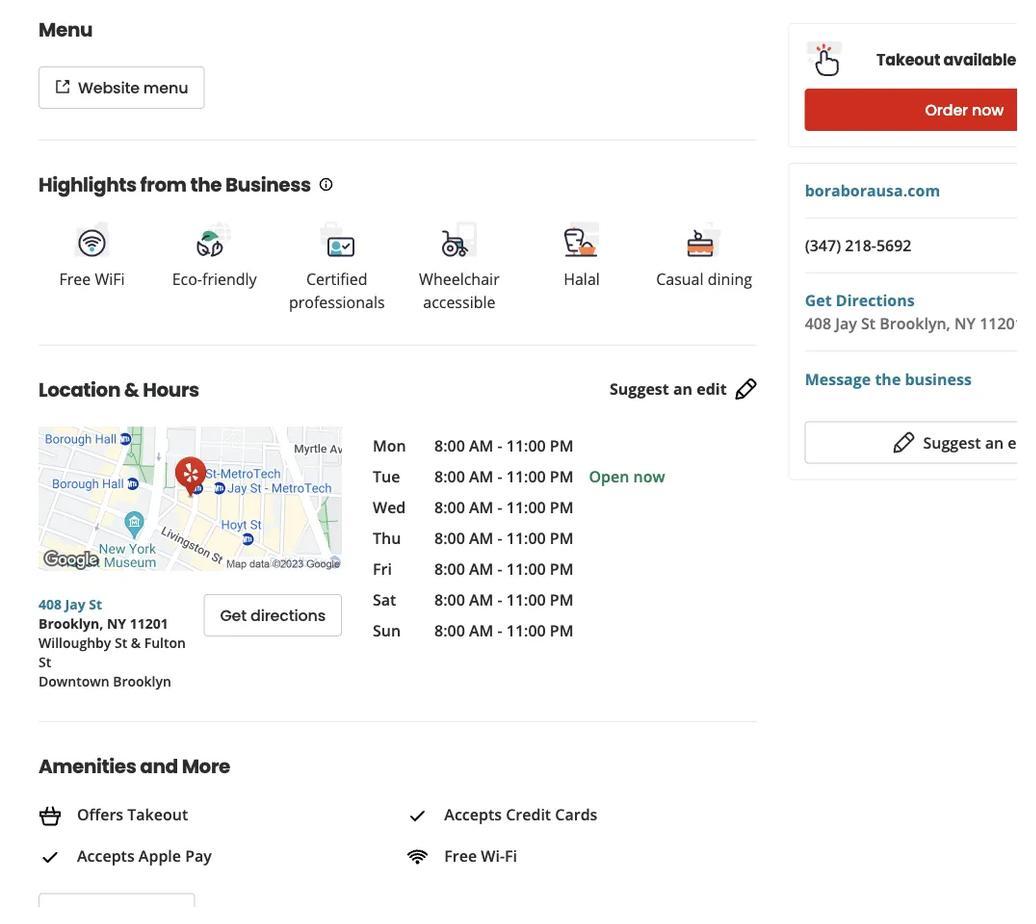 Task type: vqa. For each thing, say whether or not it's contained in the screenshot.
free wifi
yes



Task type: locate. For each thing, give the bounding box(es) containing it.
0 horizontal spatial an
[[674, 379, 693, 400]]

accepts
[[445, 805, 502, 825], [77, 846, 135, 867]]

directions
[[836, 290, 915, 311]]

accepts up free wi-fi
[[445, 805, 502, 825]]

pm for mon
[[550, 436, 574, 456]]

1 vertical spatial the
[[875, 368, 901, 389]]

free
[[59, 269, 91, 290], [445, 846, 477, 867]]

6 pm from the top
[[550, 590, 574, 611]]

credit
[[506, 805, 551, 825]]

0 horizontal spatial takeout
[[127, 805, 188, 825]]

free wifi
[[59, 269, 125, 290]]

8:00 right tue
[[435, 466, 465, 487]]

1 horizontal spatial ny
[[955, 313, 976, 334]]

1 pm from the top
[[550, 436, 574, 456]]

suggest inside button
[[924, 432, 982, 453]]

8:00
[[435, 436, 465, 456], [435, 466, 465, 487], [435, 497, 465, 518], [435, 528, 465, 549], [435, 559, 465, 580], [435, 590, 465, 611], [435, 621, 465, 641]]

8:00 right "sun"
[[435, 621, 465, 641]]

fulton
[[144, 634, 186, 652]]

1 vertical spatial an
[[986, 432, 1004, 453]]

24 wifi v2 image
[[406, 846, 429, 870]]

jay up willoughby at the left bottom
[[65, 595, 85, 613]]

11:00
[[507, 436, 546, 456], [507, 466, 546, 487], [507, 497, 546, 518], [507, 528, 546, 549], [507, 559, 546, 580], [507, 590, 546, 611], [507, 621, 546, 641]]

menu element
[[15, 0, 758, 109]]

2 - from the top
[[498, 466, 503, 487]]

5692
[[877, 235, 912, 256]]

11201
[[980, 313, 1019, 334], [130, 614, 168, 633]]

get directions link
[[805, 290, 915, 311]]

11:00 for sat
[[507, 590, 546, 611]]

order now link
[[805, 89, 1019, 131]]

5 8:00 am - 11:00 pm from the top
[[435, 559, 574, 580]]

brooklyn, down 408 jay st link
[[39, 614, 103, 633]]

an
[[674, 379, 693, 400], [986, 432, 1004, 453]]

0 vertical spatial brooklyn,
[[880, 313, 951, 334]]

takeout up order now link
[[877, 49, 941, 71]]

7 pm from the top
[[550, 621, 574, 641]]

ny up business
[[955, 313, 976, 334]]

7 - from the top
[[498, 621, 503, 641]]

0 vertical spatial takeout
[[877, 49, 941, 71]]

6 - from the top
[[498, 590, 503, 611]]

5 - from the top
[[498, 559, 503, 580]]

get left directions
[[220, 605, 247, 627]]

suggest left edit
[[610, 379, 670, 400]]

7 am from the top
[[469, 621, 494, 641]]

1 vertical spatial get
[[220, 605, 247, 627]]

4 11:00 from the top
[[507, 528, 546, 549]]

0 horizontal spatial now
[[634, 466, 665, 487]]

the right from
[[190, 172, 222, 199]]

2 8:00 am - 11:00 pm from the top
[[435, 466, 574, 487]]

-
[[498, 436, 503, 456], [498, 466, 503, 487], [498, 497, 503, 518], [498, 528, 503, 549], [498, 559, 503, 580], [498, 590, 503, 611], [498, 621, 503, 641]]

0 vertical spatial free
[[59, 269, 91, 290]]

get down (347)
[[805, 290, 832, 311]]

free inside amenities and more element
[[445, 846, 477, 867]]

1 vertical spatial free
[[445, 846, 477, 867]]

0 vertical spatial 408
[[805, 313, 832, 334]]

1 horizontal spatial 408
[[805, 313, 832, 334]]

am
[[469, 436, 494, 456], [469, 466, 494, 487], [469, 497, 494, 518], [469, 528, 494, 549], [469, 559, 494, 580], [469, 590, 494, 611], [469, 621, 494, 641]]

3 - from the top
[[498, 497, 503, 518]]

1 horizontal spatial now
[[972, 99, 1004, 121]]

1 horizontal spatial get
[[805, 290, 832, 311]]

0 vertical spatial accepts
[[445, 805, 502, 825]]

cards
[[555, 805, 598, 825]]

6 am from the top
[[469, 590, 494, 611]]

0 horizontal spatial ny
[[107, 614, 126, 633]]

jay inside 408 jay st brooklyn, ny 11201 willoughby st & fulton st downtown brooklyn
[[65, 595, 85, 613]]

takeout up apple
[[127, 805, 188, 825]]

11:00 for thu
[[507, 528, 546, 549]]

0 vertical spatial now
[[972, 99, 1004, 121]]

1 horizontal spatial 11201
[[980, 313, 1019, 334]]

suggest right 24 pencil v2 image
[[924, 432, 982, 453]]

free_wifi image
[[73, 220, 111, 259]]

free for free wi-fi
[[445, 846, 477, 867]]

5 pm from the top
[[550, 559, 574, 580]]

get directions
[[220, 605, 326, 627]]

3 11:00 from the top
[[507, 497, 546, 518]]

hours
[[143, 377, 199, 404]]

0 vertical spatial &
[[124, 377, 139, 404]]

408 down get directions link
[[805, 313, 832, 334]]

1 horizontal spatial an
[[986, 432, 1004, 453]]

the right message
[[875, 368, 901, 389]]

ny inside 408 jay st brooklyn, ny 11201 willoughby st & fulton st downtown brooklyn
[[107, 614, 126, 633]]

now inside location & hours element
[[634, 466, 665, 487]]

& left the 'fulton'
[[131, 634, 141, 652]]

1 - from the top
[[498, 436, 503, 456]]

0 horizontal spatial get
[[220, 605, 247, 627]]

0 horizontal spatial accepts
[[77, 846, 135, 867]]

st down directions
[[862, 313, 876, 334]]

thu
[[373, 528, 401, 549]]

0 horizontal spatial 11201
[[130, 614, 168, 633]]

free wi-fi
[[445, 846, 518, 867]]

get inside location & hours element
[[220, 605, 247, 627]]

1 vertical spatial &
[[131, 634, 141, 652]]

order now
[[926, 99, 1004, 121]]

1 vertical spatial suggest
[[924, 432, 982, 453]]

ny inside "get directions 408 jay st brooklyn, ny 11201"
[[955, 313, 976, 334]]

0 horizontal spatial the
[[190, 172, 222, 199]]

8:00 right mon
[[435, 436, 465, 456]]

suggest inside location & hours element
[[610, 379, 670, 400]]

an left the "ed"
[[986, 432, 1004, 453]]

0 vertical spatial suggest
[[610, 379, 670, 400]]

8:00 right thu
[[435, 528, 465, 549]]

ny
[[955, 313, 976, 334], [107, 614, 126, 633]]

get
[[805, 290, 832, 311], [220, 605, 247, 627]]

1 vertical spatial jay
[[65, 595, 85, 613]]

now inside order now link
[[972, 99, 1004, 121]]

- for thu
[[498, 528, 503, 549]]

st up brooklyn
[[115, 634, 127, 652]]

ny up willoughby at the left bottom
[[107, 614, 126, 633]]

- for mon
[[498, 436, 503, 456]]

an left edit
[[674, 379, 693, 400]]

available
[[944, 49, 1017, 71]]

24 checkmark v2 image
[[39, 846, 62, 870]]

4 8:00 from the top
[[435, 528, 465, 549]]

& left hours
[[124, 377, 139, 404]]

amenities
[[39, 754, 136, 781]]

tue
[[373, 466, 400, 487]]

now right open
[[634, 466, 665, 487]]

pm for wed
[[550, 497, 574, 518]]

2 11:00 from the top
[[507, 466, 546, 487]]

0 vertical spatial get
[[805, 290, 832, 311]]

am for wed
[[469, 497, 494, 518]]

mon
[[373, 436, 406, 456]]

st
[[862, 313, 876, 334], [89, 595, 102, 613], [115, 634, 127, 652], [39, 653, 51, 671]]

7 8:00 from the top
[[435, 621, 465, 641]]

the
[[190, 172, 222, 199], [875, 368, 901, 389]]

6 11:00 from the top
[[507, 590, 546, 611]]

halal
[[564, 269, 600, 290]]

2 8:00 from the top
[[435, 466, 465, 487]]

7 8:00 am - 11:00 pm from the top
[[435, 621, 574, 641]]

free left 'wifi'
[[59, 269, 91, 290]]

free for free wifi
[[59, 269, 91, 290]]

6 8:00 am - 11:00 pm from the top
[[435, 590, 574, 611]]

5 8:00 from the top
[[435, 559, 465, 580]]

1 vertical spatial brooklyn,
[[39, 614, 103, 633]]

suggest for suggest an ed
[[924, 432, 982, 453]]

8:00 am - 11:00 pm for wed
[[435, 497, 574, 518]]

24 pencil v2 image
[[893, 431, 916, 455]]

1 11:00 from the top
[[507, 436, 546, 456]]

the inside message the business button
[[875, 368, 901, 389]]

408
[[805, 313, 832, 334], [39, 595, 62, 613]]

408 inside 408 jay st brooklyn, ny 11201 willoughby st & fulton st downtown brooklyn
[[39, 595, 62, 613]]

3 8:00 am - 11:00 pm from the top
[[435, 497, 574, 518]]

7 11:00 from the top
[[507, 621, 546, 641]]

1 8:00 from the top
[[435, 436, 465, 456]]

location & hours element
[[8, 345, 789, 691]]

suggest
[[610, 379, 670, 400], [924, 432, 982, 453]]

now right "order"
[[972, 99, 1004, 121]]

5 11:00 from the top
[[507, 559, 546, 580]]

1 vertical spatial ny
[[107, 614, 126, 633]]

408 up willoughby at the left bottom
[[39, 595, 62, 613]]

1 vertical spatial takeout
[[127, 805, 188, 825]]

get inside "get directions 408 jay st brooklyn, ny 11201"
[[805, 290, 832, 311]]

accepts for accepts apple pay
[[77, 846, 135, 867]]

1 horizontal spatial jay
[[836, 313, 858, 334]]

408 jay st brooklyn, ny 11201 willoughby st & fulton st downtown brooklyn
[[39, 595, 186, 691]]

0 horizontal spatial jay
[[65, 595, 85, 613]]

&
[[124, 377, 139, 404], [131, 634, 141, 652]]

4 - from the top
[[498, 528, 503, 549]]

1 vertical spatial 11201
[[130, 614, 168, 633]]

brooklyn,
[[880, 313, 951, 334], [39, 614, 103, 633]]

4 am from the top
[[469, 528, 494, 549]]

0 horizontal spatial brooklyn,
[[39, 614, 103, 633]]

1 vertical spatial 408
[[39, 595, 62, 613]]

8:00 right the sat
[[435, 590, 465, 611]]

0 horizontal spatial 408
[[39, 595, 62, 613]]

sat
[[373, 590, 396, 611]]

8:00 for sat
[[435, 590, 465, 611]]

open
[[589, 466, 630, 487]]

suggest an ed
[[924, 432, 1019, 453]]

1 horizontal spatial brooklyn,
[[880, 313, 951, 334]]

free left wi-
[[445, 846, 477, 867]]

get for get directions 408 jay st brooklyn, ny 11201
[[805, 290, 832, 311]]

8:00 am - 11:00 pm
[[435, 436, 574, 456], [435, 466, 574, 487], [435, 497, 574, 518], [435, 528, 574, 549], [435, 559, 574, 580], [435, 590, 574, 611], [435, 621, 574, 641]]

dining
[[708, 269, 753, 290]]

8:00 right the 'fri' at the bottom
[[435, 559, 465, 580]]

certified professionals
[[289, 269, 385, 313]]

amenities and more element
[[15, 722, 774, 909]]

4 pm from the top
[[550, 528, 574, 549]]

3 am from the top
[[469, 497, 494, 518]]

24 shopping v2 image
[[39, 805, 62, 828]]

0 horizontal spatial free
[[59, 269, 91, 290]]

11:00 for sun
[[507, 621, 546, 641]]

3 pm from the top
[[550, 497, 574, 518]]

- for tue
[[498, 466, 503, 487]]

jay
[[836, 313, 858, 334], [65, 595, 85, 613]]

408 jay st link
[[39, 595, 102, 613]]

1 horizontal spatial free
[[445, 846, 477, 867]]

0 vertical spatial ny
[[955, 313, 976, 334]]

1 horizontal spatial suggest
[[924, 432, 982, 453]]

wheelchair_accessible image
[[440, 220, 479, 259]]

1 8:00 am - 11:00 pm from the top
[[435, 436, 574, 456]]

1 horizontal spatial accepts
[[445, 805, 502, 825]]

8:00 am - 11:00 pm for tue
[[435, 466, 574, 487]]

accepts down "offers"
[[77, 846, 135, 867]]

brooklyn, down directions
[[880, 313, 951, 334]]

1 horizontal spatial takeout
[[877, 49, 941, 71]]

2 pm from the top
[[550, 466, 574, 487]]

2 am from the top
[[469, 466, 494, 487]]

eco_friendly image
[[195, 220, 234, 259]]

0 vertical spatial 11201
[[980, 313, 1019, 334]]

eco-friendly
[[172, 269, 257, 290]]

11201 inside 408 jay st brooklyn, ny 11201 willoughby st & fulton st downtown brooklyn
[[130, 614, 168, 633]]

pm
[[550, 436, 574, 456], [550, 466, 574, 487], [550, 497, 574, 518], [550, 528, 574, 549], [550, 559, 574, 580], [550, 590, 574, 611], [550, 621, 574, 641]]

an inside location & hours element
[[674, 379, 693, 400]]

6 8:00 from the top
[[435, 590, 465, 611]]

- for fri
[[498, 559, 503, 580]]

4 8:00 am - 11:00 pm from the top
[[435, 528, 574, 549]]

suggest for suggest an edit
[[610, 379, 670, 400]]

3 8:00 from the top
[[435, 497, 465, 518]]

5 am from the top
[[469, 559, 494, 580]]

am for sun
[[469, 621, 494, 641]]

ed
[[1008, 432, 1019, 453]]

brooklyn, inside 408 jay st brooklyn, ny 11201 willoughby st & fulton st downtown brooklyn
[[39, 614, 103, 633]]

1 am from the top
[[469, 436, 494, 456]]

0 horizontal spatial suggest
[[610, 379, 670, 400]]

info icon image
[[319, 177, 334, 192], [319, 177, 334, 192]]

now
[[972, 99, 1004, 121], [634, 466, 665, 487]]

0 vertical spatial an
[[674, 379, 693, 400]]

8:00 right wed
[[435, 497, 465, 518]]

sun
[[373, 621, 401, 641]]

1 vertical spatial now
[[634, 466, 665, 487]]

1 horizontal spatial the
[[875, 368, 901, 389]]

an inside button
[[986, 432, 1004, 453]]

am for tue
[[469, 466, 494, 487]]

0 vertical spatial jay
[[836, 313, 858, 334]]

1 vertical spatial accepts
[[77, 846, 135, 867]]

- for sat
[[498, 590, 503, 611]]

jay down get directions link
[[836, 313, 858, 334]]



Task type: describe. For each thing, give the bounding box(es) containing it.
wheelchair
[[419, 269, 500, 290]]

menu
[[143, 77, 188, 98]]

and
[[140, 754, 178, 781]]

menu
[[39, 16, 93, 43]]

am for thu
[[469, 528, 494, 549]]

suggest an edit
[[610, 379, 727, 400]]

11201 inside "get directions 408 jay st brooklyn, ny 11201"
[[980, 313, 1019, 334]]

website
[[78, 77, 140, 98]]

message
[[805, 368, 871, 389]]

11:00 for fri
[[507, 559, 546, 580]]

pay
[[185, 846, 212, 867]]

message the business
[[805, 368, 972, 389]]

suggest an ed button
[[805, 422, 1019, 464]]

& inside 408 jay st brooklyn, ny 11201 willoughby st & fulton st downtown brooklyn
[[131, 634, 141, 652]]

get directions link
[[204, 595, 342, 637]]

from
[[140, 172, 187, 199]]

willoughby
[[39, 634, 111, 652]]

- for wed
[[498, 497, 503, 518]]

offers takeout
[[77, 805, 188, 825]]

11:00 for mon
[[507, 436, 546, 456]]

wifi
[[95, 269, 125, 290]]

business
[[905, 368, 972, 389]]

218-
[[846, 235, 877, 256]]

highlights
[[39, 172, 137, 199]]

more
[[182, 754, 230, 781]]

st up willoughby at the left bottom
[[89, 595, 102, 613]]

business
[[226, 172, 311, 199]]

- for sun
[[498, 621, 503, 641]]

8:00 am - 11:00 pm for thu
[[435, 528, 574, 549]]

am for mon
[[469, 436, 494, 456]]

website menu
[[78, 77, 188, 98]]

website menu link
[[39, 66, 205, 109]]

(347) 218-5692
[[805, 235, 912, 256]]

11:00 for wed
[[507, 497, 546, 518]]

map image
[[39, 427, 342, 571]]

get for get directions
[[220, 605, 247, 627]]

location & hours
[[39, 377, 199, 404]]

professionals
[[289, 292, 385, 313]]

apple
[[139, 846, 181, 867]]

friendly
[[202, 269, 257, 290]]

offers
[[77, 805, 123, 825]]

message the business button
[[805, 368, 972, 391]]

takeout available
[[877, 49, 1017, 71]]

casual dining
[[656, 269, 753, 290]]

24 checkmark v2 image
[[406, 805, 429, 828]]

an for edit
[[674, 379, 693, 400]]

8:00 am - 11:00 pm for sun
[[435, 621, 574, 641]]

st inside "get directions 408 jay st brooklyn, ny 11201"
[[862, 313, 876, 334]]

now for order now
[[972, 99, 1004, 121]]

eco-
[[172, 269, 202, 290]]

8:00 am - 11:00 pm for sat
[[435, 590, 574, 611]]

suggest an edit link
[[610, 378, 758, 401]]

fi
[[505, 846, 518, 867]]

brooklyn, inside "get directions 408 jay st brooklyn, ny 11201"
[[880, 313, 951, 334]]

wi-
[[481, 846, 505, 867]]

accepts apple pay
[[77, 846, 212, 867]]

now for open now
[[634, 466, 665, 487]]

st up downtown at bottom
[[39, 653, 51, 671]]

0 vertical spatial the
[[190, 172, 222, 199]]

8:00 for mon
[[435, 436, 465, 456]]

get directions 408 jay st brooklyn, ny 11201
[[805, 290, 1019, 334]]

16 external link v2 image
[[55, 79, 70, 95]]

am for fri
[[469, 559, 494, 580]]

highlights from the business
[[39, 172, 311, 199]]

fri
[[373, 559, 392, 580]]

accepts credit cards
[[445, 805, 598, 825]]

location
[[39, 377, 120, 404]]

pm for thu
[[550, 528, 574, 549]]

jay inside "get directions 408 jay st brooklyn, ny 11201"
[[836, 313, 858, 334]]

408 inside "get directions 408 jay st brooklyn, ny 11201"
[[805, 313, 832, 334]]

am for sat
[[469, 590, 494, 611]]

wed
[[373, 497, 406, 518]]

edit
[[697, 379, 727, 400]]

certified_professionals image
[[318, 220, 356, 259]]

takeout inside amenities and more element
[[127, 805, 188, 825]]

accepts for accepts credit cards
[[445, 805, 502, 825]]

amenities and more
[[39, 754, 230, 781]]

pm for tue
[[550, 466, 574, 487]]

8:00 am - 11:00 pm for fri
[[435, 559, 574, 580]]

24 pencil v2 image
[[735, 378, 758, 401]]

accessible
[[423, 292, 496, 313]]

order
[[926, 99, 969, 121]]

8:00 for fri
[[435, 559, 465, 580]]

boraborausa.com link
[[805, 180, 941, 201]]

boraborausa.com
[[805, 180, 941, 201]]

certified
[[306, 269, 368, 290]]

8:00 for sun
[[435, 621, 465, 641]]

directions
[[251, 605, 326, 627]]

pm for fri
[[550, 559, 574, 580]]

casual
[[656, 269, 704, 290]]

wheelchair accessible
[[419, 269, 500, 313]]

8:00 am - 11:00 pm for mon
[[435, 436, 574, 456]]

open now
[[589, 466, 665, 487]]

8:00 for wed
[[435, 497, 465, 518]]

(347)
[[805, 235, 842, 256]]

an for ed
[[986, 432, 1004, 453]]

pm for sat
[[550, 590, 574, 611]]

8:00 for thu
[[435, 528, 465, 549]]

8:00 for tue
[[435, 466, 465, 487]]

pm for sun
[[550, 621, 574, 641]]

halal image
[[563, 220, 601, 259]]

casual_dining image
[[685, 220, 724, 259]]

downtown
[[39, 672, 109, 691]]

brooklyn
[[113, 672, 171, 691]]

11:00 for tue
[[507, 466, 546, 487]]



